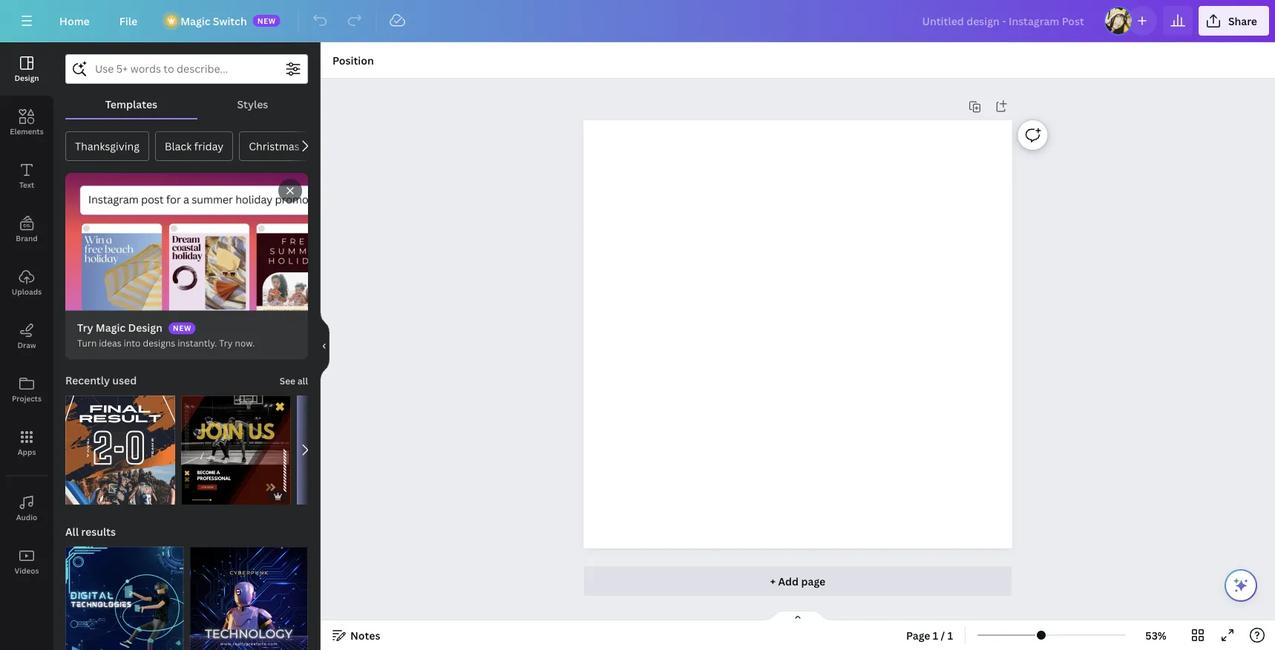 Task type: describe. For each thing, give the bounding box(es) containing it.
styles button
[[197, 90, 308, 118]]

2 1 from the left
[[948, 628, 953, 643]]

christmas button
[[239, 131, 309, 161]]

turn
[[77, 337, 97, 349]]

0 horizontal spatial try
[[77, 321, 93, 335]]

hide image
[[320, 311, 330, 382]]

uploads
[[12, 287, 42, 297]]

see all
[[280, 375, 308, 387]]

notes button
[[327, 624, 386, 647]]

home
[[59, 14, 90, 28]]

53% button
[[1132, 624, 1181, 647]]

thanksgiving button
[[65, 131, 149, 161]]

position button
[[327, 48, 380, 72]]

orange grunge basketball score instagram post group
[[65, 387, 175, 505]]

see
[[280, 375, 296, 387]]

results
[[81, 525, 116, 539]]

blue colorful modern digital technologies instagram post image
[[65, 547, 184, 650]]

into
[[124, 337, 141, 349]]

all results
[[65, 525, 116, 539]]

+ add page
[[770, 574, 826, 588]]

projects button
[[0, 363, 53, 417]]

now.
[[235, 337, 255, 349]]

magic inside main menu bar
[[181, 14, 210, 28]]

videos button
[[0, 535, 53, 589]]

position
[[333, 53, 374, 67]]

instantly.
[[178, 337, 217, 349]]

elements
[[10, 126, 44, 136]]

blue colorful modern digital technologies instagram post group
[[65, 538, 184, 650]]

designs
[[143, 337, 175, 349]]

join us basketball  instagram post group
[[181, 387, 291, 505]]

share button
[[1199, 6, 1270, 36]]

blue and purple minimalist technology instagram post group
[[190, 538, 308, 650]]

used
[[112, 374, 137, 388]]

black
[[165, 139, 192, 153]]

draw button
[[0, 310, 53, 363]]

black friday
[[165, 139, 224, 153]]

file
[[119, 14, 137, 28]]

try magic design
[[77, 321, 163, 335]]

show pages image
[[763, 610, 834, 622]]

1 horizontal spatial try
[[219, 337, 233, 349]]

text
[[19, 180, 34, 190]]

draw
[[17, 340, 36, 350]]

instagram post for a summer holiday promo image
[[65, 173, 308, 311]]

recently used button
[[64, 366, 138, 395]]

side panel tab list
[[0, 42, 53, 589]]

brand button
[[0, 203, 53, 256]]

recently used
[[65, 374, 137, 388]]

recently
[[65, 374, 110, 388]]

text button
[[0, 149, 53, 203]]



Task type: vqa. For each thing, say whether or not it's contained in the screenshot.
third group from the left
no



Task type: locate. For each thing, give the bounding box(es) containing it.
0 vertical spatial design
[[14, 73, 39, 83]]

switch
[[213, 14, 247, 28]]

templates button
[[65, 90, 197, 118]]

1 1 from the left
[[933, 628, 939, 643]]

add
[[778, 574, 799, 588]]

uploads button
[[0, 256, 53, 310]]

page 1 / 1
[[907, 628, 953, 643]]

try
[[77, 321, 93, 335], [219, 337, 233, 349]]

0 vertical spatial magic
[[181, 14, 210, 28]]

all
[[65, 525, 79, 539]]

audio button
[[0, 482, 53, 535]]

new
[[257, 16, 276, 26], [173, 323, 192, 333]]

ideas
[[99, 337, 122, 349]]

1 left /
[[933, 628, 939, 643]]

all
[[298, 375, 308, 387]]

black friday button
[[155, 131, 233, 161]]

main menu bar
[[0, 0, 1276, 42]]

0 horizontal spatial design
[[14, 73, 39, 83]]

turn ideas into designs instantly. try now.
[[77, 337, 255, 349]]

thanksgiving
[[75, 139, 140, 153]]

magic switch
[[181, 14, 247, 28]]

join us basketball  instagram post image
[[181, 395, 291, 505]]

canva assistant image
[[1232, 577, 1250, 595]]

magic left switch
[[181, 14, 210, 28]]

1 vertical spatial design
[[128, 321, 163, 335]]

blue and white gradient tech instagram post image
[[297, 395, 407, 505]]

home link
[[48, 6, 102, 36]]

new up the instantly.
[[173, 323, 192, 333]]

1 horizontal spatial magic
[[181, 14, 210, 28]]

see all button
[[278, 366, 310, 395]]

new right switch
[[257, 16, 276, 26]]

design up into
[[128, 321, 163, 335]]

notes
[[350, 628, 380, 643]]

orange grunge basketball score instagram post image
[[65, 395, 175, 505]]

brand
[[16, 233, 38, 243]]

design
[[14, 73, 39, 83], [128, 321, 163, 335]]

+ add page button
[[584, 566, 1012, 596]]

1
[[933, 628, 939, 643], [948, 628, 953, 643]]

1 vertical spatial try
[[219, 337, 233, 349]]

elements button
[[0, 96, 53, 149]]

/
[[941, 628, 945, 643]]

blue and purple minimalist technology instagram post image
[[190, 547, 308, 650]]

page
[[801, 574, 826, 588]]

videos
[[15, 566, 39, 576]]

templates
[[105, 97, 157, 111]]

0 vertical spatial try
[[77, 321, 93, 335]]

+
[[770, 574, 776, 588]]

1 horizontal spatial 1
[[948, 628, 953, 643]]

0 horizontal spatial new
[[173, 323, 192, 333]]

share
[[1229, 14, 1258, 28]]

try left now.
[[219, 337, 233, 349]]

53%
[[1146, 628, 1167, 643]]

1 right /
[[948, 628, 953, 643]]

apps button
[[0, 417, 53, 470]]

audio
[[16, 512, 37, 522]]

apps
[[18, 447, 36, 457]]

1 horizontal spatial new
[[257, 16, 276, 26]]

Design title text field
[[911, 6, 1098, 36]]

christmas
[[249, 139, 300, 153]]

try up 'turn'
[[77, 321, 93, 335]]

friday
[[194, 139, 224, 153]]

page
[[907, 628, 931, 643]]

new inside main menu bar
[[257, 16, 276, 26]]

Use 5+ words to describe... search field
[[95, 55, 278, 83]]

1 vertical spatial magic
[[96, 321, 126, 335]]

projects
[[12, 394, 42, 404]]

0 vertical spatial new
[[257, 16, 276, 26]]

magic
[[181, 14, 210, 28], [96, 321, 126, 335]]

design button
[[0, 42, 53, 96]]

1 horizontal spatial design
[[128, 321, 163, 335]]

1 vertical spatial new
[[173, 323, 192, 333]]

styles
[[237, 97, 268, 111]]

design up elements button
[[14, 73, 39, 83]]

design inside button
[[14, 73, 39, 83]]

0 horizontal spatial magic
[[96, 321, 126, 335]]

0 horizontal spatial 1
[[933, 628, 939, 643]]

magic up ideas
[[96, 321, 126, 335]]

file button
[[107, 6, 149, 36]]



